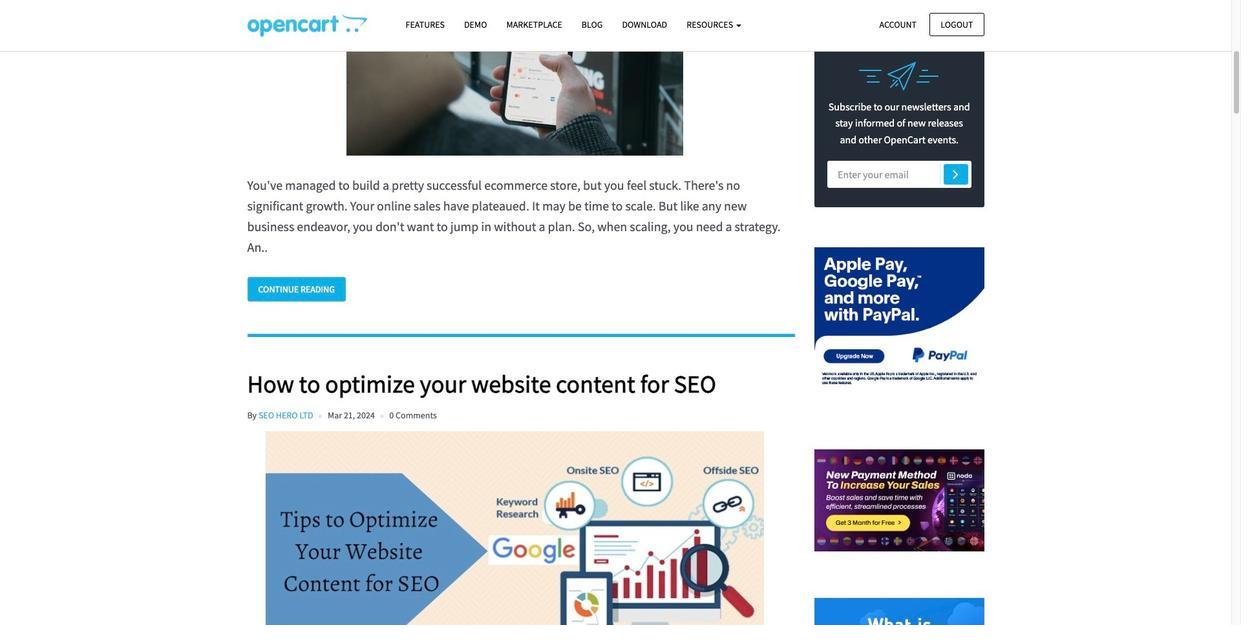Task type: describe. For each thing, give the bounding box(es) containing it.
opencart cloud image
[[814, 599, 984, 626]]

Enter your email text field
[[827, 161, 971, 188]]

noda image
[[814, 416, 984, 586]]



Task type: locate. For each thing, give the bounding box(es) containing it.
angle right image
[[953, 166, 958, 182]]

paypal blog image
[[814, 234, 984, 403]]

how to optimize your website content for seo image
[[247, 432, 782, 626]]

from side hustle to thriving store: scaling your ecommerce empire image
[[247, 0, 782, 156]]

opencart - blog image
[[247, 14, 367, 37]]



Task type: vqa. For each thing, say whether or not it's contained in the screenshot.
the opencart partners
no



